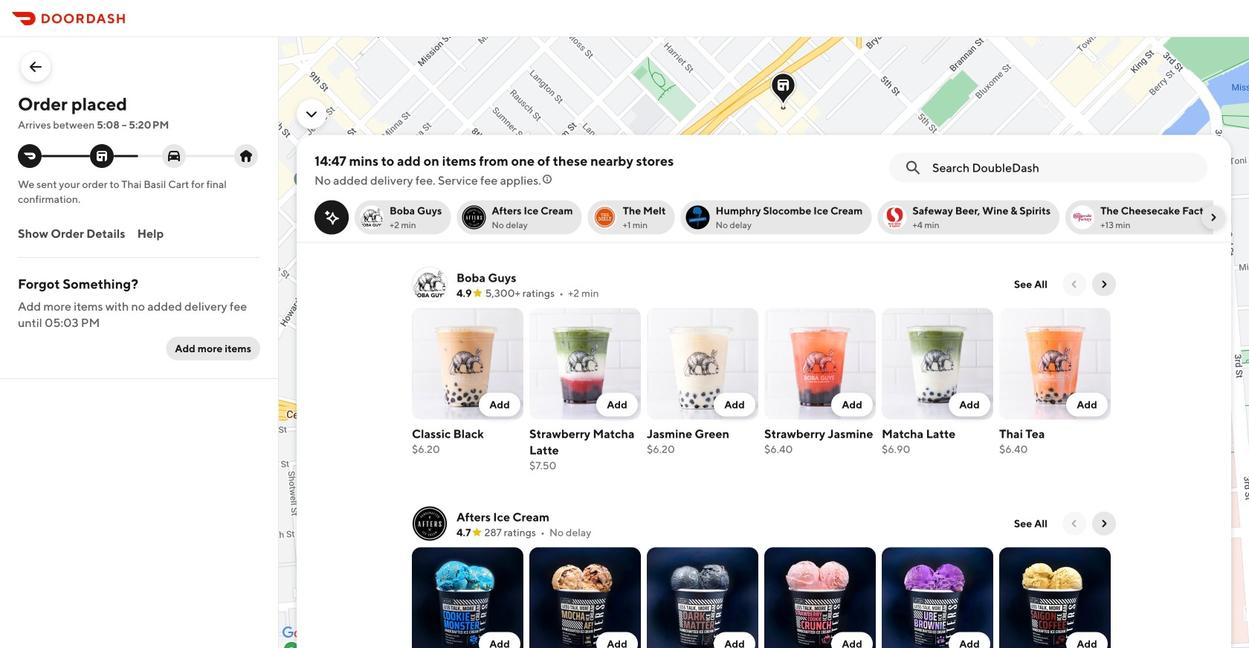 Task type: vqa. For each thing, say whether or not it's contained in the screenshot.
the 'subtotal'
no



Task type: describe. For each thing, give the bounding box(es) containing it.
the cheesecake factory image
[[1071, 206, 1095, 229]]

Store search: begin typing to search for stores available on DoorDash text field
[[933, 160, 1199, 176]]

next image
[[1208, 212, 1220, 224]]

powered by google image
[[283, 627, 327, 642]]

afters ice cream image
[[462, 206, 486, 229]]

next button of carousel image
[[1099, 279, 1110, 290]]

previous button of carousel image
[[1069, 518, 1081, 530]]

boba guys image
[[360, 206, 384, 229]]

next button of carousel image
[[1099, 518, 1110, 530]]



Task type: locate. For each thing, give the bounding box(es) containing it.
humphry slocombe ice cream image
[[686, 206, 710, 229]]

back image
[[27, 58, 45, 76]]

no added delivery fee. service fee applies. image
[[543, 175, 552, 184]]

map region
[[279, 37, 1250, 649]]

close image
[[303, 105, 321, 123]]

safeway beer, wine & spirits image
[[883, 206, 907, 229]]

tab
[[297, 135, 1232, 649]]

the melt image
[[593, 206, 617, 229]]

previous button of carousel image
[[1069, 279, 1081, 290]]



